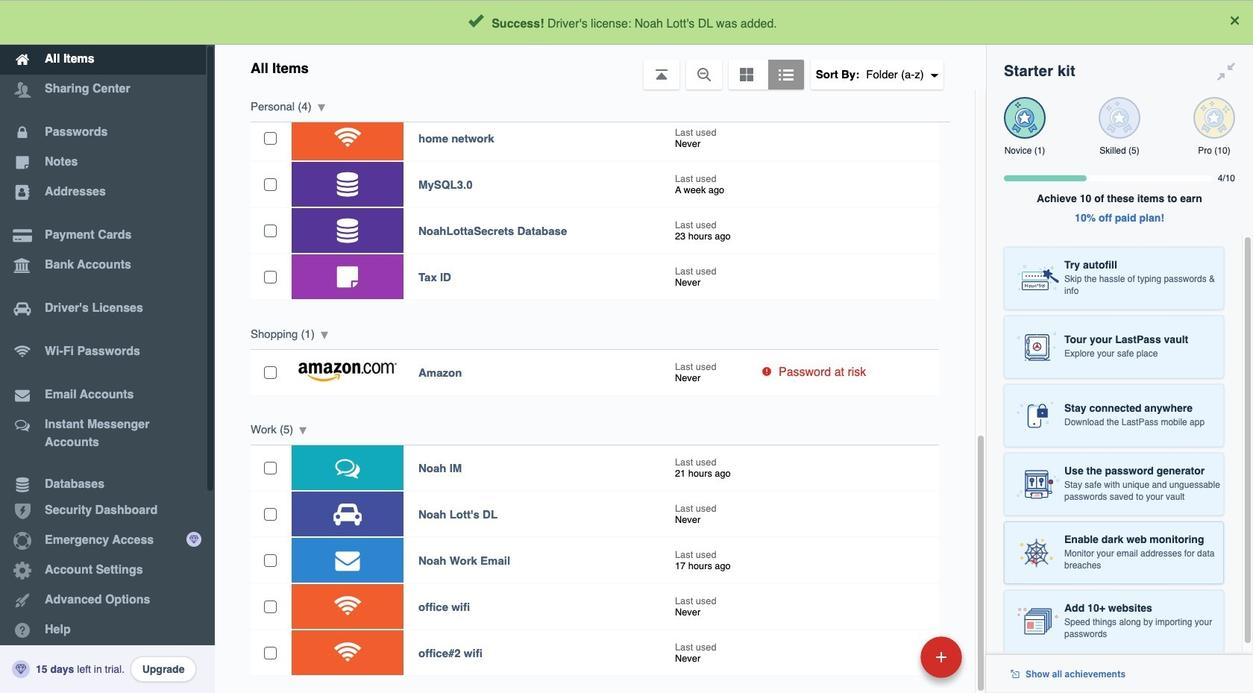 Task type: locate. For each thing, give the bounding box(es) containing it.
alert
[[0, 0, 1254, 45]]

main navigation navigation
[[0, 0, 215, 693]]



Task type: describe. For each thing, give the bounding box(es) containing it.
search my vault text field
[[360, 6, 956, 39]]

new item navigation
[[818, 632, 972, 693]]

Search search field
[[360, 6, 956, 39]]

new item element
[[818, 636, 968, 678]]

vault options navigation
[[215, 45, 987, 90]]



